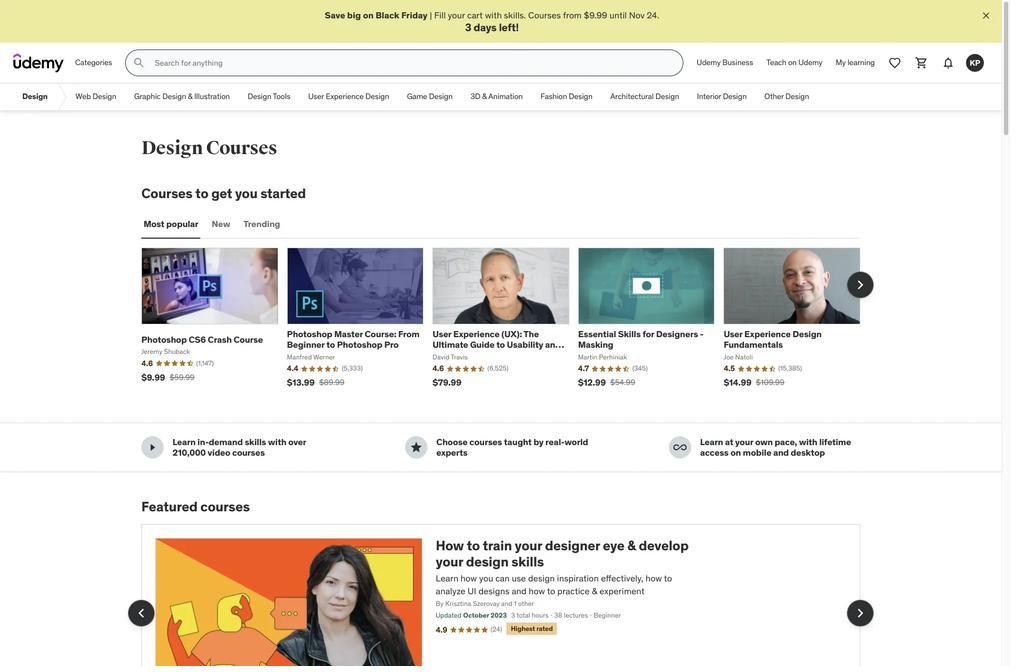Task type: describe. For each thing, give the bounding box(es) containing it.
at
[[725, 436, 733, 447]]

use
[[512, 573, 526, 584]]

courses inside save big on black friday | fill your cart with skills. courses from $9.99 until nov 24. 3 days left!
[[528, 9, 561, 21]]

experience for user experience design
[[326, 91, 364, 102]]

architectural design
[[610, 91, 679, 102]]

experience for user experience (ux): the ultimate guide to usability and ux
[[453, 328, 500, 340]]

skills
[[618, 328, 641, 340]]

left!
[[499, 21, 519, 34]]

design inside graphic design & illustration link
[[162, 91, 186, 102]]

trending
[[244, 218, 280, 230]]

other
[[518, 600, 534, 608]]

taught
[[504, 436, 532, 447]]

how
[[436, 537, 464, 554]]

real-
[[545, 436, 565, 447]]

krisztina
[[445, 600, 471, 608]]

for
[[643, 328, 654, 340]]

friday
[[401, 9, 428, 21]]

carousel element containing photoshop master course: from beginner to photoshop pro
[[141, 248, 874, 396]]

design courses
[[141, 136, 277, 160]]

beginner inside photoshop master course: from beginner to photoshop pro
[[287, 339, 325, 350]]

close image
[[981, 10, 992, 21]]

teach on udemy link
[[760, 50, 829, 76]]

my learning
[[836, 58, 875, 68]]

graphic design & illustration link
[[125, 84, 239, 110]]

kp link
[[962, 50, 988, 76]]

practice
[[557, 585, 590, 597]]

to right 'how'
[[467, 537, 480, 554]]

get
[[211, 185, 232, 202]]

effectively,
[[601, 573, 643, 584]]

fill
[[434, 9, 446, 21]]

ui
[[468, 585, 476, 597]]

you inside 'how to train your designer eye & develop your design skills learn how you can use design inspiration effectively, how to analyze ui designs and how to practice & experiment by krisztina szerovay and 1 other'
[[479, 573, 493, 584]]

& right 3d
[[482, 91, 487, 102]]

fashion
[[541, 91, 567, 102]]

Search for anything text field
[[153, 54, 669, 72]]

medium image for learn
[[673, 441, 687, 454]]

interior design link
[[688, 84, 756, 110]]

most
[[144, 218, 164, 230]]

courses to get you started
[[141, 185, 306, 202]]

hours
[[532, 611, 549, 620]]

ux
[[433, 350, 445, 361]]

notifications image
[[942, 56, 955, 70]]

udemy image
[[13, 54, 64, 72]]

design tools
[[248, 91, 290, 102]]

photoshop cs6 crash course link
[[141, 334, 263, 345]]

popular
[[166, 218, 198, 230]]

by
[[436, 600, 444, 608]]

with inside learn in-demand skills with over 210,000 video courses
[[268, 436, 286, 447]]

save
[[325, 9, 345, 21]]

lectures
[[564, 611, 588, 620]]

medium image
[[146, 441, 159, 454]]

user experience design link
[[299, 84, 398, 110]]

designs
[[479, 585, 510, 597]]

save big on black friday | fill your cart with skills. courses from $9.99 until nov 24. 3 days left!
[[325, 9, 659, 34]]

3d
[[471, 91, 480, 102]]

architectural design link
[[601, 84, 688, 110]]

design tools link
[[239, 84, 299, 110]]

user for user experience design
[[308, 91, 324, 102]]

experiment
[[600, 585, 645, 597]]

carousel element containing how to train your designer eye & develop your design skills
[[128, 524, 874, 666]]

kp
[[970, 58, 980, 68]]

highest rated
[[511, 624, 553, 633]]

design inside interior design link
[[723, 91, 747, 102]]

can
[[495, 573, 510, 584]]

your inside the learn at your own pace, with lifetime access on mobile and desktop
[[735, 436, 753, 447]]

on inside the learn at your own pace, with lifetime access on mobile and desktop
[[731, 447, 741, 458]]

until
[[610, 9, 627, 21]]

2 vertical spatial courses
[[141, 185, 193, 202]]

(24)
[[491, 625, 502, 633]]

to left get
[[195, 185, 208, 202]]

and inside user experience (ux): the ultimate guide to usability and ux
[[545, 339, 561, 350]]

2023
[[491, 611, 507, 620]]

over
[[288, 436, 306, 447]]

other design link
[[756, 84, 818, 110]]

learn for learn in-demand skills with over 210,000 video courses
[[173, 436, 196, 447]]

design inside "web design" link
[[93, 91, 116, 102]]

design inside user experience design fundamentals
[[793, 328, 822, 340]]

my learning link
[[829, 50, 882, 76]]

submit search image
[[133, 56, 146, 70]]

1 vertical spatial courses
[[206, 136, 277, 160]]

own
[[755, 436, 773, 447]]

learn for learn at your own pace, with lifetime access on mobile and desktop
[[700, 436, 723, 447]]

3d & animation link
[[462, 84, 532, 110]]

1 vertical spatial 3
[[511, 611, 515, 620]]

cs6
[[189, 334, 206, 345]]

web design link
[[67, 84, 125, 110]]

new button
[[209, 211, 232, 238]]

38 lectures
[[554, 611, 588, 620]]

fashion design link
[[532, 84, 601, 110]]

user experience design fundamentals
[[724, 328, 822, 350]]

fundamentals
[[724, 339, 783, 350]]

udemy business
[[697, 58, 753, 68]]

course
[[234, 334, 263, 345]]

choose courses taught by real-world experts
[[436, 436, 588, 458]]

in-
[[198, 436, 209, 447]]

next image
[[852, 276, 869, 294]]

szerovay
[[473, 600, 500, 608]]

world
[[565, 436, 588, 447]]

& right eye
[[627, 537, 636, 554]]

crash
[[208, 334, 232, 345]]

with inside save big on black friday | fill your cart with skills. courses from $9.99 until nov 24. 3 days left!
[[485, 9, 502, 21]]

courses for featured courses
[[200, 498, 250, 515]]

next image
[[852, 605, 869, 622]]

fashion design
[[541, 91, 593, 102]]

1 udemy from the left
[[697, 58, 721, 68]]

user for user experience design fundamentals
[[724, 328, 743, 340]]

udemy inside "link"
[[799, 58, 822, 68]]

& down inspiration
[[592, 585, 597, 597]]

learn at your own pace, with lifetime access on mobile and desktop
[[700, 436, 851, 458]]

mobile
[[743, 447, 771, 458]]

develop
[[639, 537, 689, 554]]

design inside fashion design link
[[569, 91, 593, 102]]

to down develop
[[664, 573, 672, 584]]

graphic design & illustration
[[134, 91, 230, 102]]

total
[[517, 611, 530, 620]]

architectural
[[610, 91, 654, 102]]

on inside "link"
[[788, 58, 797, 68]]

game
[[407, 91, 427, 102]]

$9.99
[[584, 9, 607, 21]]

learn in-demand skills with over 210,000 video courses
[[173, 436, 306, 458]]

medium image for choose
[[410, 441, 423, 454]]

your inside save big on black friday | fill your cart with skills. courses from $9.99 until nov 24. 3 days left!
[[448, 9, 465, 21]]

user for user experience (ux): the ultimate guide to usability and ux
[[433, 328, 451, 340]]

to left practice
[[547, 585, 555, 597]]



Task type: locate. For each thing, give the bounding box(es) containing it.
how up other
[[529, 585, 545, 597]]

0 horizontal spatial with
[[268, 436, 286, 447]]

designer
[[545, 537, 600, 554]]

from
[[563, 9, 582, 21]]

user experience (ux): the ultimate guide to usability and ux
[[433, 328, 561, 361]]

1 horizontal spatial design
[[528, 573, 555, 584]]

and inside the learn at your own pace, with lifetime access on mobile and desktop
[[773, 447, 789, 458]]

learn up analyze
[[436, 573, 458, 584]]

1 horizontal spatial on
[[731, 447, 741, 458]]

experience inside user experience design fundamentals
[[744, 328, 791, 340]]

0 horizontal spatial design
[[466, 553, 509, 570]]

design inside game design link
[[429, 91, 453, 102]]

udemy left business
[[697, 58, 721, 68]]

medium image left experts
[[410, 441, 423, 454]]

experience inside user experience (ux): the ultimate guide to usability and ux
[[453, 328, 500, 340]]

on right big
[[363, 9, 374, 21]]

you right get
[[235, 185, 258, 202]]

1 horizontal spatial 3
[[511, 611, 515, 620]]

1 vertical spatial you
[[479, 573, 493, 584]]

cart
[[467, 9, 483, 21]]

to inside photoshop master course: from beginner to photoshop pro
[[326, 339, 335, 350]]

0 vertical spatial carousel element
[[141, 248, 874, 396]]

lifetime
[[819, 436, 851, 447]]

from
[[398, 328, 420, 340]]

most popular
[[144, 218, 198, 230]]

guide
[[470, 339, 495, 350]]

business
[[722, 58, 753, 68]]

0 vertical spatial courses
[[528, 9, 561, 21]]

photoshop left cs6
[[141, 334, 187, 345]]

and right 'the'
[[545, 339, 561, 350]]

and right own
[[773, 447, 789, 458]]

design inside design tools link
[[248, 91, 271, 102]]

3 total hours
[[511, 611, 549, 620]]

1 horizontal spatial you
[[479, 573, 493, 584]]

photoshop left pro
[[337, 339, 382, 350]]

design left game
[[365, 91, 389, 102]]

0 horizontal spatial experience
[[326, 91, 364, 102]]

started
[[260, 185, 306, 202]]

how right the effectively, at the bottom of the page
[[646, 573, 662, 584]]

with left over
[[268, 436, 286, 447]]

ultimate
[[433, 339, 468, 350]]

photoshop cs6 crash course
[[141, 334, 263, 345]]

1 horizontal spatial courses
[[206, 136, 277, 160]]

course:
[[365, 328, 396, 340]]

pro
[[384, 339, 399, 350]]

on inside save big on black friday | fill your cart with skills. courses from $9.99 until nov 24. 3 days left!
[[363, 9, 374, 21]]

1 horizontal spatial user
[[433, 328, 451, 340]]

medium image left access
[[673, 441, 687, 454]]

photoshop master course: from beginner to photoshop pro
[[287, 328, 420, 350]]

design inside the architectural design link
[[656, 91, 679, 102]]

skills
[[245, 436, 266, 447], [512, 553, 544, 570]]

0 vertical spatial design
[[466, 553, 509, 570]]

photoshop left master
[[287, 328, 332, 340]]

1 vertical spatial on
[[788, 58, 797, 68]]

arrow pointing to subcategory menu links image
[[57, 84, 67, 110]]

previous image
[[132, 605, 150, 622]]

your right "at"
[[735, 436, 753, 447]]

skills right demand
[[245, 436, 266, 447]]

1
[[514, 600, 517, 608]]

teach
[[767, 58, 786, 68]]

0 horizontal spatial you
[[235, 185, 258, 202]]

design right 'fashion'
[[569, 91, 593, 102]]

analyze
[[436, 585, 466, 597]]

0 vertical spatial 3
[[465, 21, 471, 34]]

your right "train"
[[515, 537, 542, 554]]

skills inside 'how to train your designer eye & develop your design skills learn how you can use design inspiration effectively, how to analyze ui designs and how to practice & experiment by krisztina szerovay and 1 other'
[[512, 553, 544, 570]]

1 horizontal spatial experience
[[453, 328, 500, 340]]

0 horizontal spatial beginner
[[287, 339, 325, 350]]

design
[[22, 91, 48, 102], [93, 91, 116, 102], [162, 91, 186, 102], [248, 91, 271, 102], [365, 91, 389, 102], [429, 91, 453, 102], [569, 91, 593, 102], [656, 91, 679, 102], [723, 91, 747, 102], [786, 91, 809, 102], [141, 136, 203, 160], [793, 328, 822, 340]]

photoshop for photoshop master course: from beginner to photoshop pro
[[287, 328, 332, 340]]

0 horizontal spatial how
[[461, 573, 477, 584]]

1 vertical spatial carousel element
[[128, 524, 874, 666]]

with right pace,
[[799, 436, 817, 447]]

1 horizontal spatial udemy
[[799, 58, 822, 68]]

your right fill
[[448, 9, 465, 21]]

skills.
[[504, 9, 526, 21]]

design link
[[13, 84, 57, 110]]

the
[[524, 328, 539, 340]]

other
[[765, 91, 784, 102]]

courses left 'from'
[[528, 9, 561, 21]]

38
[[554, 611, 562, 620]]

photoshop for photoshop cs6 crash course
[[141, 334, 187, 345]]

courses up most popular
[[141, 185, 193, 202]]

0 horizontal spatial courses
[[141, 185, 193, 202]]

user up ux
[[433, 328, 451, 340]]

photoshop master course: from beginner to photoshop pro link
[[287, 328, 420, 350]]

1 vertical spatial beginner
[[594, 611, 621, 620]]

2 medium image from the left
[[673, 441, 687, 454]]

design inside design link
[[22, 91, 48, 102]]

medium image
[[410, 441, 423, 454], [673, 441, 687, 454]]

user inside "user experience design" link
[[308, 91, 324, 102]]

learn left in-
[[173, 436, 196, 447]]

trending button
[[241, 211, 282, 238]]

skills up use
[[512, 553, 544, 570]]

design right interior
[[723, 91, 747, 102]]

learn left "at"
[[700, 436, 723, 447]]

design right "web"
[[93, 91, 116, 102]]

courses inside learn in-demand skills with over 210,000 video courses
[[232, 447, 265, 458]]

1 medium image from the left
[[410, 441, 423, 454]]

new
[[212, 218, 230, 230]]

1 horizontal spatial with
[[485, 9, 502, 21]]

courses for choose courses taught by real-world experts
[[469, 436, 502, 447]]

design right use
[[528, 573, 555, 584]]

24.
[[647, 9, 659, 21]]

2 udemy from the left
[[799, 58, 822, 68]]

0 horizontal spatial photoshop
[[141, 334, 187, 345]]

0 vertical spatial you
[[235, 185, 258, 202]]

graphic
[[134, 91, 161, 102]]

categories
[[75, 58, 112, 68]]

0 horizontal spatial on
[[363, 9, 374, 21]]

3 left total in the right of the page
[[511, 611, 515, 620]]

3 inside save big on black friday | fill your cart with skills. courses from $9.99 until nov 24. 3 days left!
[[465, 21, 471, 34]]

essential skills for designers - masking
[[578, 328, 704, 350]]

your up analyze
[[436, 553, 463, 570]]

to inside user experience (ux): the ultimate guide to usability and ux
[[496, 339, 505, 350]]

1 horizontal spatial photoshop
[[287, 328, 332, 340]]

2 horizontal spatial courses
[[528, 9, 561, 21]]

how
[[461, 573, 477, 584], [646, 573, 662, 584], [529, 585, 545, 597]]

updated october 2023
[[436, 611, 507, 620]]

&
[[188, 91, 193, 102], [482, 91, 487, 102], [627, 537, 636, 554], [592, 585, 597, 597]]

to right guide
[[496, 339, 505, 350]]

experts
[[436, 447, 468, 458]]

design right game
[[429, 91, 453, 102]]

210,000
[[173, 447, 206, 458]]

courses inside choose courses taught by real-world experts
[[469, 436, 502, 447]]

udemy left my
[[799, 58, 822, 68]]

0 horizontal spatial udemy
[[697, 58, 721, 68]]

2 vertical spatial on
[[731, 447, 741, 458]]

big
[[347, 9, 361, 21]]

interior design
[[697, 91, 747, 102]]

beginner left master
[[287, 339, 325, 350]]

2 horizontal spatial on
[[788, 58, 797, 68]]

user experience design
[[308, 91, 389, 102]]

to left the course:
[[326, 339, 335, 350]]

0 vertical spatial skills
[[245, 436, 266, 447]]

design right architectural
[[656, 91, 679, 102]]

skills inside learn in-demand skills with over 210,000 video courses
[[245, 436, 266, 447]]

udemy business link
[[690, 50, 760, 76]]

1 vertical spatial design
[[528, 573, 555, 584]]

featured
[[141, 498, 198, 515]]

0 horizontal spatial user
[[308, 91, 324, 102]]

design down graphic design & illustration link
[[141, 136, 203, 160]]

animation
[[488, 91, 523, 102]]

and left 1
[[501, 600, 512, 608]]

most popular button
[[141, 211, 201, 238]]

my
[[836, 58, 846, 68]]

user experience design fundamentals link
[[724, 328, 822, 350]]

courses up 'courses to get you started'
[[206, 136, 277, 160]]

categories button
[[68, 50, 119, 76]]

by
[[534, 436, 544, 447]]

you up designs
[[479, 573, 493, 584]]

0 vertical spatial on
[[363, 9, 374, 21]]

design inside the other design link
[[786, 91, 809, 102]]

design right other
[[786, 91, 809, 102]]

0 horizontal spatial 3
[[465, 21, 471, 34]]

learn inside the learn at your own pace, with lifetime access on mobile and desktop
[[700, 436, 723, 447]]

learn inside 'how to train your designer eye & develop your design skills learn how you can use design inspiration effectively, how to analyze ui designs and how to practice & experiment by krisztina szerovay and 1 other'
[[436, 573, 458, 584]]

user right tools
[[308, 91, 324, 102]]

black
[[376, 9, 399, 21]]

user right -
[[724, 328, 743, 340]]

to
[[195, 185, 208, 202], [326, 339, 335, 350], [496, 339, 505, 350], [467, 537, 480, 554], [664, 573, 672, 584], [547, 585, 555, 597]]

experience for user experience design fundamentals
[[744, 328, 791, 340]]

3 down cart
[[465, 21, 471, 34]]

0 vertical spatial beginner
[[287, 339, 325, 350]]

1 horizontal spatial how
[[529, 585, 545, 597]]

design left tools
[[248, 91, 271, 102]]

interior
[[697, 91, 721, 102]]

courses right video
[[232, 447, 265, 458]]

usability
[[507, 339, 543, 350]]

shopping cart with 0 items image
[[915, 56, 928, 70]]

2 horizontal spatial learn
[[700, 436, 723, 447]]

on left mobile
[[731, 447, 741, 458]]

choose
[[436, 436, 468, 447]]

1 horizontal spatial learn
[[436, 573, 458, 584]]

carousel element
[[141, 248, 874, 396], [128, 524, 874, 666]]

courses
[[469, 436, 502, 447], [232, 447, 265, 458], [200, 498, 250, 515]]

2 horizontal spatial with
[[799, 436, 817, 447]]

1 vertical spatial skills
[[512, 553, 544, 570]]

wishlist image
[[888, 56, 902, 70]]

highest
[[511, 624, 535, 633]]

2 horizontal spatial experience
[[744, 328, 791, 340]]

and down use
[[512, 585, 527, 597]]

courses left taught
[[469, 436, 502, 447]]

courses down video
[[200, 498, 250, 515]]

& left the illustration
[[188, 91, 193, 102]]

on right teach at the right top of page
[[788, 58, 797, 68]]

beginner
[[287, 339, 325, 350], [594, 611, 621, 620]]

web design
[[75, 91, 116, 102]]

0 horizontal spatial medium image
[[410, 441, 423, 454]]

designers
[[656, 328, 698, 340]]

user inside user experience design fundamentals
[[724, 328, 743, 340]]

essential skills for designers - masking link
[[578, 328, 704, 350]]

access
[[700, 447, 729, 458]]

other design
[[765, 91, 809, 102]]

design left arrow pointing to subcategory menu links image
[[22, 91, 48, 102]]

design right fundamentals
[[793, 328, 822, 340]]

0 horizontal spatial learn
[[173, 436, 196, 447]]

masking
[[578, 339, 613, 350]]

learn inside learn in-demand skills with over 210,000 video courses
[[173, 436, 196, 447]]

design right graphic
[[162, 91, 186, 102]]

user inside user experience (ux): the ultimate guide to usability and ux
[[433, 328, 451, 340]]

1 horizontal spatial skills
[[512, 553, 544, 570]]

-
[[700, 328, 704, 340]]

how up ui
[[461, 573, 477, 584]]

0 horizontal spatial skills
[[245, 436, 266, 447]]

featured courses
[[141, 498, 250, 515]]

2 horizontal spatial user
[[724, 328, 743, 340]]

1 horizontal spatial medium image
[[673, 441, 687, 454]]

beginner down experiment
[[594, 611, 621, 620]]

1 horizontal spatial beginner
[[594, 611, 621, 620]]

demand
[[209, 436, 243, 447]]

train
[[483, 537, 512, 554]]

design up can
[[466, 553, 509, 570]]

video
[[208, 447, 230, 458]]

with inside the learn at your own pace, with lifetime access on mobile and desktop
[[799, 436, 817, 447]]

master
[[334, 328, 363, 340]]

web
[[75, 91, 91, 102]]

desktop
[[791, 447, 825, 458]]

teach on udemy
[[767, 58, 822, 68]]

essential
[[578, 328, 616, 340]]

2 horizontal spatial photoshop
[[337, 339, 382, 350]]

2 horizontal spatial how
[[646, 573, 662, 584]]

design inside "user experience design" link
[[365, 91, 389, 102]]

with up days on the left top of the page
[[485, 9, 502, 21]]



Task type: vqa. For each thing, say whether or not it's contained in the screenshot.
first medium icon from right
yes



